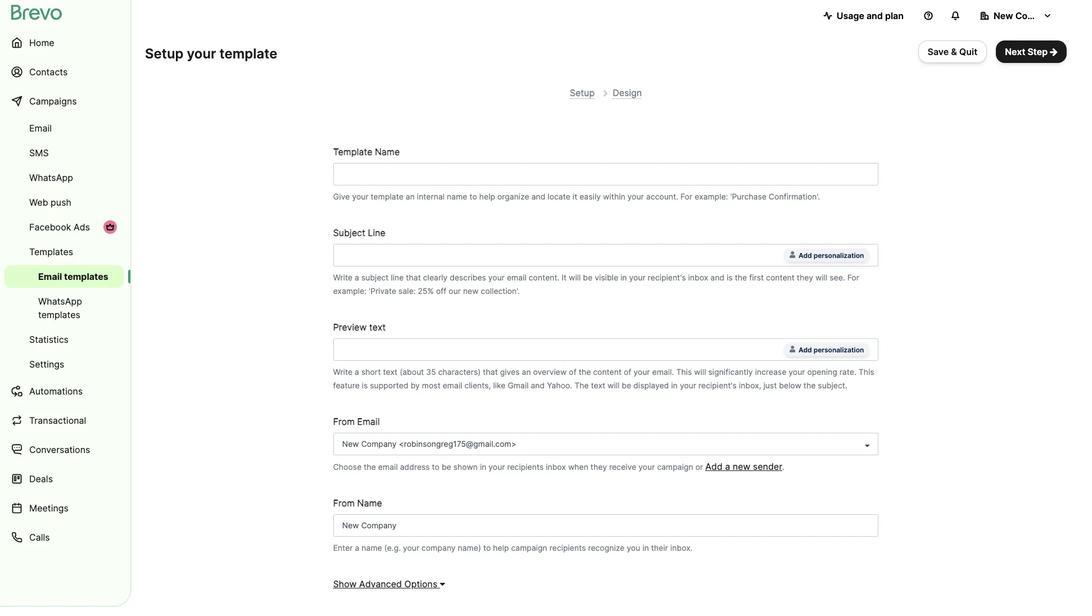 Task type: locate. For each thing, give the bounding box(es) containing it.
setup
[[145, 46, 184, 62], [570, 87, 595, 98]]

of
[[569, 367, 577, 376], [624, 367, 632, 376]]

1 vertical spatial personalization
[[814, 345, 864, 354]]

personalization
[[814, 251, 864, 259], [814, 345, 864, 354]]

name)
[[458, 543, 481, 552]]

email left address
[[378, 462, 398, 471]]

2 horizontal spatial be
[[622, 380, 631, 390]]

the down opening
[[804, 380, 816, 390]]

name right internal
[[447, 191, 467, 201]]

2 add personalization from the top
[[799, 345, 864, 354]]

from down feature
[[333, 416, 355, 427]]

is
[[727, 272, 733, 282], [362, 380, 368, 390]]

next step button
[[996, 40, 1067, 63]]

subject line
[[333, 227, 386, 238]]

of left email.
[[624, 367, 632, 376]]

sender
[[753, 461, 783, 472]]

clients,
[[465, 380, 491, 390]]

templates for whatsapp templates
[[38, 309, 80, 320]]

0 horizontal spatial to
[[432, 462, 440, 471]]

1 vertical spatial an
[[522, 367, 531, 376]]

in down email.
[[671, 380, 678, 390]]

template
[[220, 46, 277, 62], [371, 191, 404, 201]]

0 horizontal spatial they
[[591, 462, 607, 471]]

1 of from the left
[[569, 367, 577, 376]]

a for text
[[355, 367, 359, 376]]

0 vertical spatial text
[[369, 321, 386, 333]]

new down "describes"
[[463, 286, 479, 295]]

email down templates
[[38, 271, 62, 282]]

0 vertical spatial name
[[447, 191, 467, 201]]

help
[[479, 191, 495, 201], [493, 543, 509, 552]]

0 horizontal spatial new
[[463, 286, 479, 295]]

1 vertical spatial setup
[[570, 87, 595, 98]]

0 vertical spatial be
[[583, 272, 593, 282]]

email.
[[652, 367, 674, 376]]

2 vertical spatial text
[[591, 380, 605, 390]]

add personalization for preview text
[[799, 345, 864, 354]]

templates for email templates
[[64, 271, 108, 282]]

1 horizontal spatial be
[[583, 272, 593, 282]]

0 vertical spatial name
[[375, 146, 400, 157]]

a inside write a short text (about 35 characters) that gives an overview of the content of your email. this will significantly increase your opening rate. this feature is supported by most email clients, like gmail and yahoo. the text will be displayed in your recipient's inbox, just below the subject.
[[355, 367, 359, 376]]

be left "shown"
[[442, 462, 451, 471]]

0 vertical spatial add
[[799, 251, 812, 259]]

conversations link
[[4, 436, 124, 463]]

campaign
[[657, 462, 693, 471], [511, 543, 547, 552]]

1 vertical spatial from
[[333, 497, 355, 509]]

1 vertical spatial content
[[593, 367, 622, 376]]

1 horizontal spatial they
[[797, 272, 813, 282]]

yahoo.
[[547, 380, 572, 390]]

an left internal
[[406, 191, 415, 201]]

and left plan at the right of the page
[[867, 10, 883, 21]]

1 horizontal spatial recipient's
[[699, 380, 737, 390]]

0 vertical spatial add personalization button
[[784, 248, 870, 262]]

choose
[[333, 462, 362, 471]]

email templates link
[[4, 265, 124, 288]]

subject.
[[818, 380, 848, 390]]

0 vertical spatial whatsapp
[[29, 172, 73, 183]]

in right visible
[[621, 272, 627, 282]]

1 vertical spatial example:
[[333, 286, 367, 295]]

be inside choose the email address to be shown in your recipients inbox when they receive your campaign or add a new sender .
[[442, 462, 451, 471]]

see.
[[830, 272, 845, 282]]

1 this from the left
[[676, 367, 692, 376]]

this right rate.
[[859, 367, 874, 376]]

help left organize
[[479, 191, 495, 201]]

content right first
[[766, 272, 795, 282]]

web push
[[29, 197, 71, 208]]

in right "shown"
[[480, 462, 486, 471]]

1 vertical spatial whatsapp
[[38, 296, 82, 307]]

the left first
[[735, 272, 747, 282]]

whatsapp for whatsapp
[[29, 172, 73, 183]]

templates down templates link
[[64, 271, 108, 282]]

whatsapp up web push
[[29, 172, 73, 183]]

campaign inside choose the email address to be shown in your recipients inbox when they receive your campaign or add a new sender .
[[657, 462, 693, 471]]

email up collection'.
[[507, 272, 527, 282]]

and inside button
[[867, 10, 883, 21]]

describes
[[450, 272, 486, 282]]

add personalization button up opening
[[784, 343, 870, 356]]

meetings
[[29, 503, 69, 514]]

a
[[355, 272, 359, 282], [355, 367, 359, 376], [725, 461, 730, 472], [355, 543, 359, 552]]

design link
[[613, 87, 642, 99]]

1 add personalization button from the top
[[784, 248, 870, 262]]

0 vertical spatial they
[[797, 272, 813, 282]]

add personalization up see.
[[799, 251, 864, 259]]

in right "you"
[[643, 543, 649, 552]]

2 personalization from the top
[[814, 345, 864, 354]]

contacts link
[[4, 58, 124, 85]]

the inside choose the email address to be shown in your recipients inbox when they receive your campaign or add a new sender .
[[364, 462, 376, 471]]

or
[[696, 462, 703, 471]]

opening
[[807, 367, 837, 376]]

content.
[[529, 272, 560, 282]]

write left subject
[[333, 272, 353, 282]]

2 from from the top
[[333, 497, 355, 509]]

easily
[[580, 191, 601, 201]]

add personalization button
[[784, 248, 870, 262], [784, 343, 870, 356]]

add a new sender link
[[705, 461, 783, 472]]

recipients inside choose the email address to be shown in your recipients inbox when they receive your campaign or add a new sender .
[[507, 462, 544, 471]]

1 horizontal spatial for
[[848, 272, 859, 282]]

write inside write a subject line that clearly describes your email content. it will be visible in your recipient's inbox and is the first content they will see. for example: 'private sale: 25% off our new collection'.
[[333, 272, 353, 282]]

of up the
[[569, 367, 577, 376]]

0 horizontal spatial be
[[442, 462, 451, 471]]

1 add personalization from the top
[[799, 251, 864, 259]]

1 vertical spatial add personalization
[[799, 345, 864, 354]]

left___rvooi image
[[106, 223, 115, 232]]

text right the
[[591, 380, 605, 390]]

email up sms
[[29, 123, 52, 134]]

0 horizontal spatial recipient's
[[648, 272, 686, 282]]

will left see.
[[816, 272, 828, 282]]

for right see.
[[848, 272, 859, 282]]

arrow right image
[[1050, 47, 1058, 56]]

1 horizontal spatial of
[[624, 367, 632, 376]]

and
[[867, 10, 883, 21], [532, 191, 546, 201], [711, 272, 725, 282], [531, 380, 545, 390]]

and down overview
[[531, 380, 545, 390]]

usage and plan
[[837, 10, 904, 21]]

facebook ads link
[[4, 216, 124, 238]]

1 horizontal spatial is
[[727, 272, 733, 282]]

in inside write a short text (about 35 characters) that gives an overview of the content of your email. this will significantly increase your opening rate. this feature is supported by most email clients, like gmail and yahoo. the text will be displayed in your recipient's inbox, just below the subject.
[[671, 380, 678, 390]]

2 add personalization button from the top
[[784, 343, 870, 356]]

they inside choose the email address to be shown in your recipients inbox when they receive your campaign or add a new sender .
[[591, 462, 607, 471]]

0 vertical spatial example:
[[695, 191, 728, 201]]

templates inside whatsapp templates
[[38, 309, 80, 320]]

setup for setup
[[570, 87, 595, 98]]

1 horizontal spatial setup
[[570, 87, 595, 98]]

recipients left recognize
[[550, 543, 586, 552]]

rate.
[[840, 367, 857, 376]]

to right name)
[[483, 543, 491, 552]]

add personalization
[[799, 251, 864, 259], [799, 345, 864, 354]]

for right account.
[[681, 191, 693, 201]]

0 vertical spatial recipient's
[[648, 272, 686, 282]]

whatsapp
[[29, 172, 73, 183], [38, 296, 82, 307]]

write up feature
[[333, 367, 353, 376]]

1 vertical spatial new
[[733, 461, 751, 472]]

setup link
[[570, 87, 595, 99]]

email inside write a short text (about 35 characters) that gives an overview of the content of your email. this will significantly increase your opening rate. this feature is supported by most email clients, like gmail and yahoo. the text will be displayed in your recipient's inbox, just below the subject.
[[443, 380, 462, 390]]

be
[[583, 272, 593, 282], [622, 380, 631, 390], [442, 462, 451, 471]]

1 vertical spatial inbox
[[546, 462, 566, 471]]

new
[[994, 10, 1013, 21]]

template for setup your template
[[220, 46, 277, 62]]

0 vertical spatial template
[[220, 46, 277, 62]]

1 vertical spatial they
[[591, 462, 607, 471]]

0 horizontal spatial content
[[593, 367, 622, 376]]

1 horizontal spatial this
[[859, 367, 874, 376]]

write inside write a short text (about 35 characters) that gives an overview of the content of your email. this will significantly increase your opening rate. this feature is supported by most email clients, like gmail and yahoo. the text will be displayed in your recipient's inbox, just below the subject.
[[333, 367, 353, 376]]

to right address
[[432, 462, 440, 471]]

an up gmail
[[522, 367, 531, 376]]

in inside choose the email address to be shown in your recipients inbox when they receive your campaign or add a new sender .
[[480, 462, 486, 471]]

example: down subject
[[333, 286, 367, 295]]

0 horizontal spatial for
[[681, 191, 693, 201]]

0 vertical spatial campaign
[[657, 462, 693, 471]]

0 vertical spatial templates
[[64, 271, 108, 282]]

whatsapp link
[[4, 166, 124, 189]]

1 horizontal spatial recipients
[[550, 543, 586, 552]]

ads
[[74, 221, 90, 233]]

2 vertical spatial to
[[483, 543, 491, 552]]

0 horizontal spatial is
[[362, 380, 368, 390]]

they left see.
[[797, 272, 813, 282]]

is down short
[[362, 380, 368, 390]]

0 vertical spatial inbox
[[688, 272, 708, 282]]

overview
[[533, 367, 567, 376]]

0 horizontal spatial template
[[220, 46, 277, 62]]

templates up the statistics "link"
[[38, 309, 80, 320]]

0 vertical spatial personalization
[[814, 251, 864, 259]]

0 horizontal spatial this
[[676, 367, 692, 376]]

0 vertical spatial an
[[406, 191, 415, 201]]

1 vertical spatial email
[[38, 271, 62, 282]]

0 horizontal spatial name
[[362, 543, 382, 552]]

0 vertical spatial add personalization
[[799, 251, 864, 259]]

1 horizontal spatial template
[[371, 191, 404, 201]]

it
[[573, 191, 577, 201]]

gives
[[500, 367, 520, 376]]

recipients left when
[[507, 462, 544, 471]]

they right when
[[591, 462, 607, 471]]

save
[[928, 46, 949, 57]]

0 horizontal spatial setup
[[145, 46, 184, 62]]

whatsapp down email templates link on the top left of page
[[38, 296, 82, 307]]

web
[[29, 197, 48, 208]]

to inside choose the email address to be shown in your recipients inbox when they receive your campaign or add a new sender .
[[432, 462, 440, 471]]

a inside write a subject line that clearly describes your email content. it will be visible in your recipient's inbox and is the first content they will see. for example: 'private sale: 25% off our new collection'.
[[355, 272, 359, 282]]

write a short text (about 35 characters) that gives an overview of the content of your email. this will significantly increase your opening rate. this feature is supported by most email clients, like gmail and yahoo. the text will be displayed in your recipient's inbox, just below the subject.
[[333, 367, 874, 390]]

1 horizontal spatial content
[[766, 272, 795, 282]]

0 vertical spatial recipients
[[507, 462, 544, 471]]

1 vertical spatial templates
[[38, 309, 80, 320]]

from down choose
[[333, 497, 355, 509]]

1 vertical spatial add personalization button
[[784, 343, 870, 356]]

name for from name
[[357, 497, 382, 509]]

an inside write a short text (about 35 characters) that gives an overview of the content of your email. this will significantly increase your opening rate. this feature is supported by most email clients, like gmail and yahoo. the text will be displayed in your recipient's inbox, just below the subject.
[[522, 367, 531, 376]]

facebook
[[29, 221, 71, 233]]

1 vertical spatial be
[[622, 380, 631, 390]]

text right the preview at left bottom
[[369, 321, 386, 333]]

text up supported
[[383, 367, 398, 376]]

name left (e.g.
[[362, 543, 382, 552]]

add personalization up opening
[[799, 345, 864, 354]]

a right enter
[[355, 543, 359, 552]]

new
[[463, 286, 479, 295], [733, 461, 751, 472]]

in
[[621, 272, 627, 282], [671, 380, 678, 390], [480, 462, 486, 471], [643, 543, 649, 552]]

for
[[681, 191, 693, 201], [848, 272, 859, 282]]

0 vertical spatial new
[[463, 286, 479, 295]]

1 vertical spatial to
[[432, 462, 440, 471]]

0 horizontal spatial inbox
[[546, 462, 566, 471]]

automations link
[[4, 378, 124, 405]]

1 horizontal spatial to
[[470, 191, 477, 201]]

from
[[333, 416, 355, 427], [333, 497, 355, 509]]

0 vertical spatial write
[[333, 272, 353, 282]]

(about
[[400, 367, 424, 376]]

1 horizontal spatial new
[[733, 461, 751, 472]]

2 write from the top
[[333, 367, 353, 376]]

they inside write a subject line that clearly describes your email content. it will be visible in your recipient's inbox and is the first content they will see. for example: 'private sale: 25% off our new collection'.
[[797, 272, 813, 282]]

the
[[735, 272, 747, 282], [579, 367, 591, 376], [804, 380, 816, 390], [364, 462, 376, 471]]

1 vertical spatial template
[[371, 191, 404, 201]]

0 horizontal spatial recipients
[[507, 462, 544, 471]]

1 personalization from the top
[[814, 251, 864, 259]]

1 vertical spatial that
[[483, 367, 498, 376]]

inbox.
[[670, 543, 693, 552]]

1 vertical spatial campaign
[[511, 543, 547, 552]]

None text field
[[333, 163, 879, 185], [342, 248, 779, 262], [342, 343, 779, 356], [333, 163, 879, 185], [342, 248, 779, 262], [342, 343, 779, 356]]

internal
[[417, 191, 445, 201]]

name right template
[[375, 146, 400, 157]]

calls link
[[4, 524, 124, 551]]

email down characters)
[[443, 380, 462, 390]]

a left short
[[355, 367, 359, 376]]

they
[[797, 272, 813, 282], [591, 462, 607, 471]]

[DEFAULT_FROM_NAME] text field
[[333, 514, 879, 537]]

the right choose
[[364, 462, 376, 471]]

2 horizontal spatial email
[[507, 272, 527, 282]]

from email
[[333, 416, 380, 427]]

enter a name (e.g. your company name) to help campaign recipients recognize you in their inbox.
[[333, 543, 693, 552]]

a left subject
[[355, 272, 359, 282]]

quit
[[959, 46, 978, 57]]

0 horizontal spatial campaign
[[511, 543, 547, 552]]

write for preview text
[[333, 367, 353, 376]]

whatsapp templates link
[[4, 290, 124, 326]]

1 horizontal spatial name
[[447, 191, 467, 201]]

be left displayed
[[622, 380, 631, 390]]

this right email.
[[676, 367, 692, 376]]

be left visible
[[583, 272, 593, 282]]

1 horizontal spatial that
[[483, 367, 498, 376]]

setup for setup your template
[[145, 46, 184, 62]]

1 vertical spatial write
[[333, 367, 353, 376]]

1 from from the top
[[333, 416, 355, 427]]

from for from email
[[333, 416, 355, 427]]

1 vertical spatial is
[[362, 380, 368, 390]]

1 horizontal spatial campaign
[[657, 462, 693, 471]]

setup your template
[[145, 46, 277, 62]]

0 vertical spatial is
[[727, 272, 733, 282]]

1 vertical spatial email
[[443, 380, 462, 390]]

new left the sender
[[733, 461, 751, 472]]

content inside write a subject line that clearly describes your email content. it will be visible in your recipient's inbox and is the first content they will see. for example: 'private sale: 25% off our new collection'.
[[766, 272, 795, 282]]

1 horizontal spatial email
[[443, 380, 462, 390]]

that up sale:
[[406, 272, 421, 282]]

options
[[404, 578, 438, 589]]

0 vertical spatial from
[[333, 416, 355, 427]]

content left email.
[[593, 367, 622, 376]]

1 horizontal spatial an
[[522, 367, 531, 376]]

company
[[1016, 10, 1057, 21]]

0 horizontal spatial email
[[378, 462, 398, 471]]

email down supported
[[357, 416, 380, 427]]

advanced
[[359, 578, 402, 589]]

is inside write a subject line that clearly describes your email content. it will be visible in your recipient's inbox and is the first content they will see. for example: 'private sale: 25% off our new collection'.
[[727, 272, 733, 282]]

35
[[426, 367, 436, 376]]

is inside write a short text (about 35 characters) that gives an overview of the content of your email. this will significantly increase your opening rate. this feature is supported by most email clients, like gmail and yahoo. the text will be displayed in your recipient's inbox, just below the subject.
[[362, 380, 368, 390]]

0 horizontal spatial example:
[[333, 286, 367, 295]]

that up the like
[[483, 367, 498, 376]]

to left organize
[[470, 191, 477, 201]]

that inside write a subject line that clearly describes your email content. it will be visible in your recipient's inbox and is the first content they will see. for example: 'private sale: 25% off our new collection'.
[[406, 272, 421, 282]]

personalization up see.
[[814, 251, 864, 259]]

help right name)
[[493, 543, 509, 552]]

2 vertical spatial be
[[442, 462, 451, 471]]

personalization up rate.
[[814, 345, 864, 354]]

example: left 'purchase
[[695, 191, 728, 201]]

in inside write a subject line that clearly describes your email content. it will be visible in your recipient's inbox and is the first content they will see. for example: 'private sale: 25% off our new collection'.
[[621, 272, 627, 282]]

email inside write a subject line that clearly describes your email content. it will be visible in your recipient's inbox and is the first content they will see. for example: 'private sale: 25% off our new collection'.
[[507, 272, 527, 282]]

0 vertical spatial to
[[470, 191, 477, 201]]

0 vertical spatial setup
[[145, 46, 184, 62]]

push
[[51, 197, 71, 208]]

that
[[406, 272, 421, 282], [483, 367, 498, 376]]

this
[[676, 367, 692, 376], [859, 367, 874, 376]]

and left first
[[711, 272, 725, 282]]

add personalization button up see.
[[784, 248, 870, 262]]

usage
[[837, 10, 865, 21]]

is left first
[[727, 272, 733, 282]]

name down choose
[[357, 497, 382, 509]]

to
[[470, 191, 477, 201], [432, 462, 440, 471], [483, 543, 491, 552]]

0 horizontal spatial of
[[569, 367, 577, 376]]

1 vertical spatial name
[[357, 497, 382, 509]]

1 vertical spatial for
[[848, 272, 859, 282]]

1 write from the top
[[333, 272, 353, 282]]



Task type: vqa. For each thing, say whether or not it's contained in the screenshot.
top No Stats Found
no



Task type: describe. For each thing, give the bounding box(es) containing it.
add personalization button for subject line
[[784, 248, 870, 262]]

recipient's inside write a short text (about 35 characters) that gives an overview of the content of your email. this will significantly increase your opening rate. this feature is supported by most email clients, like gmail and yahoo. the text will be displayed in your recipient's inbox, just below the subject.
[[699, 380, 737, 390]]

calls
[[29, 532, 50, 543]]

'private
[[369, 286, 396, 295]]

plan
[[885, 10, 904, 21]]

be inside write a subject line that clearly describes your email content. it will be visible in your recipient's inbox and is the first content they will see. for example: 'private sale: 25% off our new collection'.
[[583, 272, 593, 282]]

inbox inside choose the email address to be shown in your recipients inbox when they receive your campaign or add a new sender .
[[546, 462, 566, 471]]

choose the email address to be shown in your recipients inbox when they receive your campaign or add a new sender .
[[333, 461, 785, 472]]

subject
[[361, 272, 389, 282]]

personalization for subject line
[[814, 251, 864, 259]]

locate
[[548, 191, 571, 201]]

that inside write a short text (about 35 characters) that gives an overview of the content of your email. this will significantly increase your opening rate. this feature is supported by most email clients, like gmail and yahoo. the text will be displayed in your recipient's inbox, just below the subject.
[[483, 367, 498, 376]]

add personalization button for preview text
[[784, 343, 870, 356]]

new company
[[994, 10, 1057, 21]]

sms link
[[4, 142, 124, 164]]

0 vertical spatial for
[[681, 191, 693, 201]]

&
[[951, 46, 957, 57]]

deals
[[29, 473, 53, 485]]

increase
[[755, 367, 787, 376]]

1 vertical spatial help
[[493, 543, 509, 552]]

will right the
[[608, 380, 620, 390]]

template
[[333, 146, 372, 157]]

email for email templates
[[38, 271, 62, 282]]

show advanced options
[[333, 578, 438, 589]]

sale:
[[399, 286, 416, 295]]

automations
[[29, 386, 83, 397]]

receive
[[609, 462, 636, 471]]

1 horizontal spatial example:
[[695, 191, 728, 201]]

2 vertical spatial email
[[357, 416, 380, 427]]

add personalization for subject line
[[799, 251, 864, 259]]

caret down image
[[440, 579, 445, 588]]

a for name
[[355, 543, 359, 552]]

preview text
[[333, 321, 386, 333]]

a for line
[[355, 272, 359, 282]]

write a subject line that clearly describes your email content. it will be visible in your recipient's inbox and is the first content they will see. for example: 'private sale: 25% off our new collection'.
[[333, 272, 859, 295]]

1 vertical spatial text
[[383, 367, 398, 376]]

web push link
[[4, 191, 124, 214]]

account.
[[646, 191, 678, 201]]

campaigns link
[[4, 88, 124, 115]]

facebook ads
[[29, 221, 90, 233]]

whatsapp templates
[[38, 296, 82, 320]]

give your template an internal name to help organize and locate it easily within your account. for example: 'purchase confirmation'.
[[333, 191, 820, 201]]

and inside write a short text (about 35 characters) that gives an overview of the content of your email. this will significantly increase your opening rate. this feature is supported by most email clients, like gmail and yahoo. the text will be displayed in your recipient's inbox, just below the subject.
[[531, 380, 545, 390]]

2 vertical spatial add
[[705, 461, 723, 472]]

will left significantly
[[694, 367, 706, 376]]

transactional
[[29, 415, 86, 426]]

statistics link
[[4, 328, 124, 351]]

from name
[[333, 497, 382, 509]]

template for give your template an internal name to help organize and locate it easily within your account. for example: 'purchase confirmation'.
[[371, 191, 404, 201]]

significantly
[[708, 367, 753, 376]]

line
[[391, 272, 404, 282]]

the inside write a subject line that clearly describes your email content. it will be visible in your recipient's inbox and is the first content they will see. for example: 'private sale: 25% off our new collection'.
[[735, 272, 747, 282]]

add for preview text
[[799, 345, 812, 354]]

templates
[[29, 246, 73, 257]]

settings
[[29, 359, 64, 370]]

email link
[[4, 117, 124, 139]]

home link
[[4, 29, 124, 56]]

example: inside write a subject line that clearly describes your email content. it will be visible in your recipient's inbox and is the first content they will see. for example: 'private sale: 25% off our new collection'.
[[333, 286, 367, 295]]

company
[[422, 543, 456, 552]]

displayed
[[634, 380, 669, 390]]

be inside write a short text (about 35 characters) that gives an overview of the content of your email. this will significantly increase your opening rate. this feature is supported by most email clients, like gmail and yahoo. the text will be displayed in your recipient's inbox, just below the subject.
[[622, 380, 631, 390]]

like
[[493, 380, 506, 390]]

by
[[411, 380, 420, 390]]

subject
[[333, 227, 365, 238]]

2 this from the left
[[859, 367, 874, 376]]

0 vertical spatial help
[[479, 191, 495, 201]]

2 of from the left
[[624, 367, 632, 376]]

campaigns
[[29, 96, 77, 107]]

save & quit button
[[918, 40, 987, 63]]

email templates
[[38, 271, 108, 282]]

step
[[1028, 46, 1048, 57]]

content inside write a short text (about 35 characters) that gives an overview of the content of your email. this will significantly increase your opening rate. this feature is supported by most email clients, like gmail and yahoo. the text will be displayed in your recipient's inbox, just below the subject.
[[593, 367, 622, 376]]

gmail
[[508, 380, 529, 390]]

confirmation'.
[[769, 191, 820, 201]]

email inside choose the email address to be shown in your recipients inbox when they receive your campaign or add a new sender .
[[378, 462, 398, 471]]

below
[[779, 380, 802, 390]]

and left locate on the top right of the page
[[532, 191, 546, 201]]

next
[[1005, 46, 1026, 57]]

you
[[627, 543, 640, 552]]

give
[[333, 191, 350, 201]]

it
[[562, 272, 567, 282]]

their
[[651, 543, 668, 552]]

from for from name
[[333, 497, 355, 509]]

most
[[422, 380, 441, 390]]

the up the
[[579, 367, 591, 376]]

enter
[[333, 543, 353, 552]]

and inside write a subject line that clearly describes your email content. it will be visible in your recipient's inbox and is the first content they will see. for example: 'private sale: 25% off our new collection'.
[[711, 272, 725, 282]]

name for template name
[[375, 146, 400, 157]]

first
[[749, 272, 764, 282]]

within
[[603, 191, 625, 201]]

line
[[368, 227, 386, 238]]

conversations
[[29, 444, 90, 455]]

recipient's inside write a subject line that clearly describes your email content. it will be visible in your recipient's inbox and is the first content they will see. for example: 'private sale: 25% off our new collection'.
[[648, 272, 686, 282]]

design
[[613, 87, 642, 98]]

preview
[[333, 321, 367, 333]]

transactional link
[[4, 407, 124, 434]]

a right or
[[725, 461, 730, 472]]

0 horizontal spatial an
[[406, 191, 415, 201]]

whatsapp for whatsapp templates
[[38, 296, 82, 307]]

inbox inside write a subject line that clearly describes your email content. it will be visible in your recipient's inbox and is the first content they will see. for example: 'private sale: 25% off our new collection'.
[[688, 272, 708, 282]]

for inside write a subject line that clearly describes your email content. it will be visible in your recipient's inbox and is the first content they will see. for example: 'private sale: 25% off our new collection'.
[[848, 272, 859, 282]]

save & quit
[[928, 46, 978, 57]]

1 vertical spatial recipients
[[550, 543, 586, 552]]

will right it
[[569, 272, 581, 282]]

address
[[400, 462, 430, 471]]

25%
[[418, 286, 434, 295]]

add for subject line
[[799, 251, 812, 259]]

1 vertical spatial name
[[362, 543, 382, 552]]

(e.g.
[[384, 543, 401, 552]]

just
[[764, 380, 777, 390]]

home
[[29, 37, 54, 48]]

write for subject line
[[333, 272, 353, 282]]

when
[[568, 462, 588, 471]]

statistics
[[29, 334, 69, 345]]

settings link
[[4, 353, 124, 376]]

2 horizontal spatial to
[[483, 543, 491, 552]]

the
[[575, 380, 589, 390]]

templates link
[[4, 241, 124, 263]]

email for email
[[29, 123, 52, 134]]

template name
[[333, 146, 400, 157]]

personalization for preview text
[[814, 345, 864, 354]]

show advanced options link
[[333, 578, 445, 589]]

off
[[436, 286, 447, 295]]

new inside write a subject line that clearly describes your email content. it will be visible in your recipient's inbox and is the first content they will see. for example: 'private sale: 25% off our new collection'.
[[463, 286, 479, 295]]



